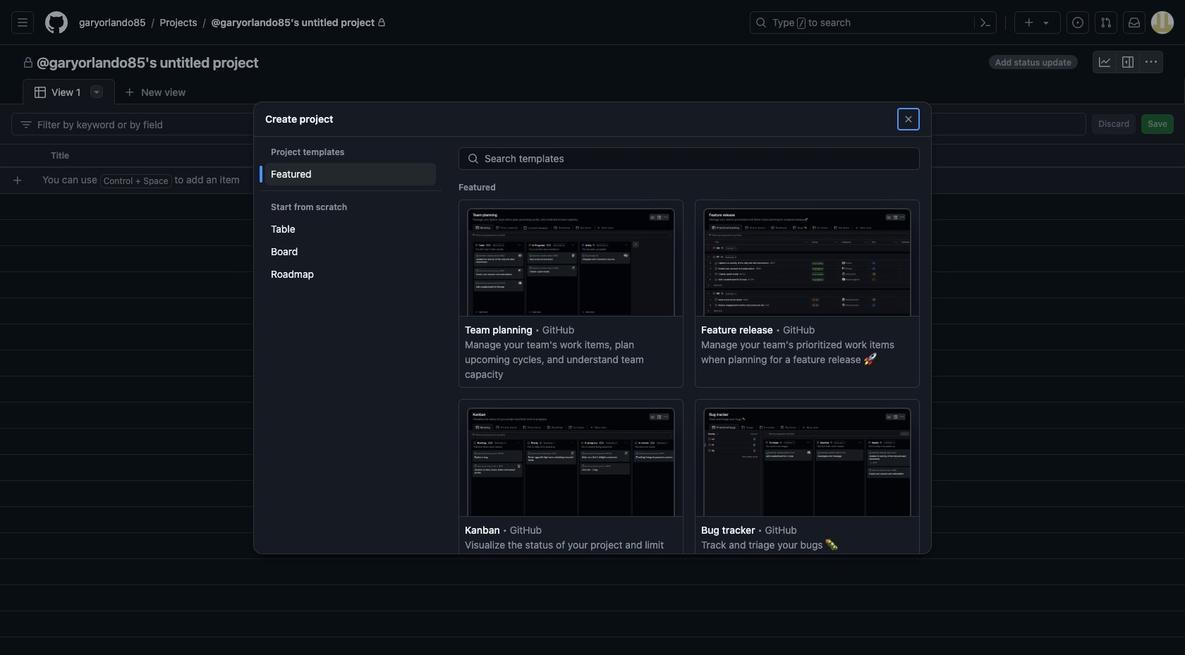 Task type: describe. For each thing, give the bounding box(es) containing it.
2 horizontal spatial sc 9kayk9 0 image
[[1122, 56, 1134, 68]]

Search templates text field
[[485, 148, 919, 169]]

plus image
[[1024, 17, 1035, 28]]

view filters region
[[11, 113, 1174, 135]]

homepage image
[[45, 11, 68, 34]]

git pull request image
[[1101, 17, 1112, 28]]

issue opened image
[[1072, 17, 1084, 28]]

view options for view 1 image
[[91, 86, 102, 97]]

project navigation
[[0, 45, 1185, 79]]



Task type: locate. For each thing, give the bounding box(es) containing it.
sc 9kayk9 0 image
[[1146, 56, 1157, 68], [23, 57, 34, 68], [35, 87, 46, 98], [903, 113, 914, 125]]

notifications image
[[1129, 17, 1140, 28]]

status column options image
[[759, 150, 770, 162]]

row down view filters region
[[0, 144, 1185, 168]]

command palette image
[[980, 17, 991, 28]]

tab panel
[[0, 104, 1185, 655]]

tab list
[[23, 79, 218, 105]]

region
[[0, 0, 1185, 655]]

sc 9kayk9 0 image down git pull request image at the right of page
[[1099, 56, 1110, 68]]

0 horizontal spatial sc 9kayk9 0 image
[[20, 119, 32, 130]]

sc 9kayk9 0 image inside view filters region
[[20, 119, 32, 130]]

grid
[[0, 144, 1185, 655]]

list
[[73, 11, 741, 34]]

cell
[[0, 144, 42, 168]]

search image
[[468, 153, 479, 164]]

sc 9kayk9 0 image
[[1099, 56, 1110, 68], [1122, 56, 1134, 68], [20, 119, 32, 130]]

row
[[0, 144, 1185, 168], [6, 167, 1185, 193]]

add field image
[[795, 150, 806, 161]]

sc 9kayk9 0 image down notifications icon
[[1122, 56, 1134, 68]]

row down assignees column options image
[[6, 167, 1185, 193]]

1 horizontal spatial sc 9kayk9 0 image
[[1099, 56, 1110, 68]]

dialog
[[254, 102, 931, 655]]

sc 9kayk9 0 image up the create new item or add existing item icon
[[20, 119, 32, 130]]

assignees column options image
[[618, 150, 629, 162]]

triangle down image
[[1041, 17, 1052, 28]]

lock image
[[378, 18, 386, 27]]

create new item or add existing item image
[[12, 175, 23, 186]]

title column options image
[[477, 150, 488, 162]]



Task type: vqa. For each thing, say whether or not it's contained in the screenshot.
Rep1 # 2
no



